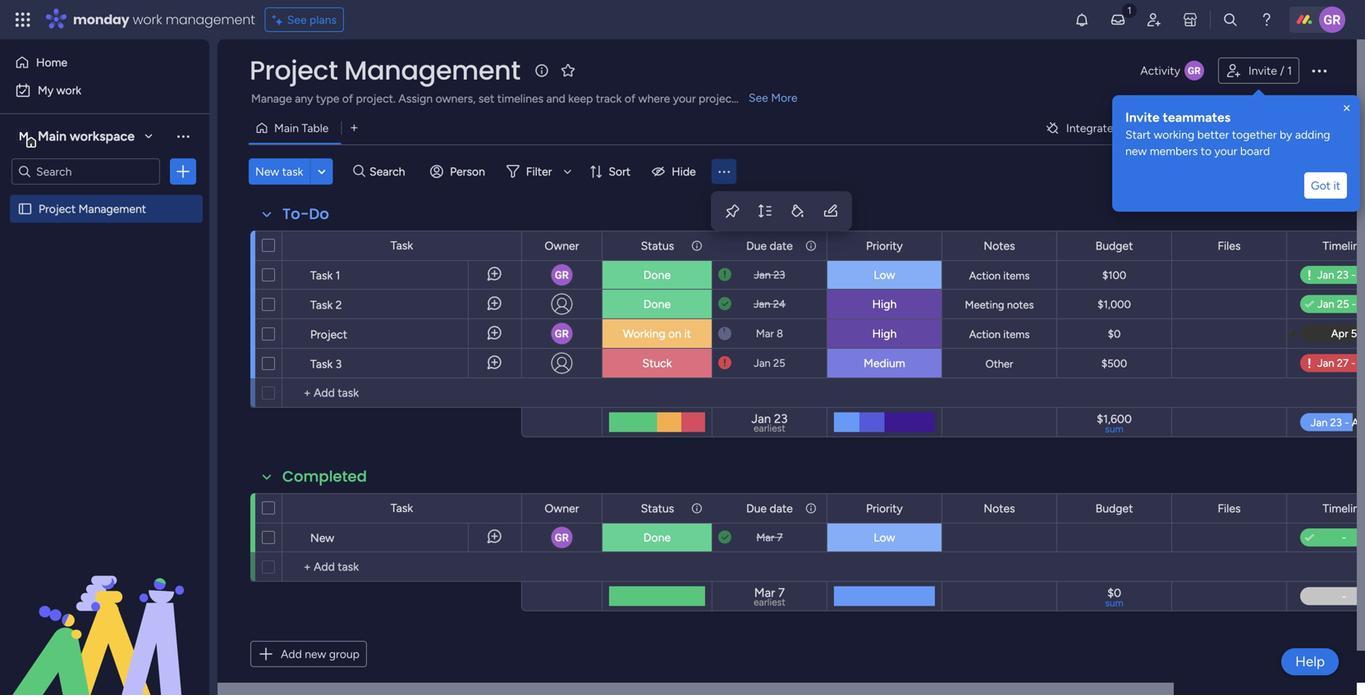 Task type: vqa. For each thing, say whether or not it's contained in the screenshot.
left it
yes



Task type: locate. For each thing, give the bounding box(es) containing it.
0 vertical spatial see
[[287, 13, 307, 27]]

2 earliest from the top
[[754, 597, 786, 609]]

2 due date from the top
[[747, 502, 793, 516]]

Search in workspace field
[[34, 162, 137, 181]]

project down task 2
[[310, 328, 348, 342]]

1 vertical spatial owner field
[[541, 500, 584, 518]]

due for first 'due date' field from the bottom
[[747, 502, 767, 516]]

0 vertical spatial your
[[673, 92, 696, 106]]

timeline field for to-do
[[1319, 237, 1366, 255]]

1 right the /
[[1288, 64, 1293, 78]]

2 dapulse checkmark sign image from the top
[[1306, 529, 1315, 549]]

new inside button
[[255, 165, 279, 179]]

2 budget from the top
[[1096, 502, 1134, 516]]

management inside list box
[[79, 202, 146, 216]]

7 inside "mar 7 earliest"
[[779, 586, 785, 601]]

2 action from the top
[[970, 328, 1001, 341]]

2 timeline from the top
[[1323, 502, 1366, 516]]

items
[[1004, 269, 1030, 283], [1004, 328, 1030, 341]]

1 notes from the top
[[984, 239, 1016, 253]]

v2 overdue deadline image
[[719, 267, 732, 283], [719, 356, 732, 371]]

due date field up mar 7
[[743, 500, 797, 518]]

2 column information image from the left
[[805, 239, 818, 253]]

main right workspace image
[[38, 129, 67, 144]]

/
[[1281, 64, 1285, 78]]

1 column information image from the left
[[691, 502, 704, 515]]

1 vertical spatial status field
[[637, 500, 679, 518]]

1 vertical spatial see
[[749, 91, 769, 105]]

mar
[[756, 327, 774, 340], [757, 531, 775, 545], [755, 586, 776, 601]]

23 down 25
[[774, 412, 788, 426]]

1 vertical spatial low
[[874, 531, 896, 545]]

2 $0 from the top
[[1108, 586, 1122, 600]]

see plans
[[287, 13, 337, 27]]

jan 25
[[754, 357, 786, 370]]

my work option
[[10, 77, 200, 103]]

work right 'monday'
[[133, 10, 162, 29]]

working
[[1154, 128, 1195, 142]]

new down completed field
[[310, 531, 334, 545]]

Priority field
[[862, 237, 907, 255], [862, 500, 907, 518]]

new inside invite teammates start working better together by adding new members to your board
[[1126, 144, 1148, 158]]

2 due from the top
[[747, 502, 767, 516]]

Project Management field
[[246, 52, 525, 89]]

1 horizontal spatial 1
[[1288, 64, 1293, 78]]

notes field for completed
[[980, 500, 1020, 518]]

integrate
[[1067, 121, 1114, 135]]

owner
[[545, 239, 579, 253], [545, 502, 579, 516]]

main inside button
[[274, 121, 299, 135]]

mar inside "mar 7 earliest"
[[755, 586, 776, 601]]

0 vertical spatial status field
[[637, 237, 679, 255]]

option
[[0, 194, 209, 198]]

group
[[329, 648, 360, 662]]

1 vertical spatial v2 overdue deadline image
[[719, 356, 732, 371]]

integrate button
[[1039, 111, 1198, 145]]

sum for $1,600
[[1106, 423, 1124, 435]]

items up notes
[[1004, 269, 1030, 283]]

main left table
[[274, 121, 299, 135]]

new
[[1126, 144, 1148, 158], [305, 648, 326, 662]]

v2 overdue deadline image left jan 25
[[719, 356, 732, 371]]

new for new task
[[255, 165, 279, 179]]

person button
[[424, 159, 495, 185]]

files
[[1218, 239, 1241, 253], [1218, 502, 1241, 516]]

7
[[777, 531, 783, 545], [779, 586, 785, 601]]

0 vertical spatial high
[[873, 297, 897, 311]]

0 vertical spatial done
[[644, 268, 671, 282]]

of right type
[[342, 92, 353, 106]]

management down search in workspace field
[[79, 202, 146, 216]]

$0 for $0 sum
[[1108, 586, 1122, 600]]

your right to
[[1215, 144, 1238, 158]]

0 vertical spatial action
[[970, 269, 1001, 283]]

1 horizontal spatial see
[[749, 91, 769, 105]]

due date field up the jan 23
[[743, 237, 797, 255]]

Files field
[[1214, 237, 1246, 255], [1214, 500, 1246, 518]]

1 vertical spatial new
[[310, 531, 334, 545]]

0 vertical spatial priority
[[867, 239, 903, 253]]

date up mar 7
[[770, 502, 793, 516]]

0 vertical spatial it
[[1334, 179, 1341, 193]]

notes for to-do
[[984, 239, 1016, 253]]

23 up 24
[[774, 269, 786, 282]]

2 column information image from the left
[[805, 502, 818, 515]]

7 for mar 7
[[777, 531, 783, 545]]

1 horizontal spatial management
[[344, 52, 521, 89]]

0 vertical spatial new
[[1126, 144, 1148, 158]]

new
[[255, 165, 279, 179], [310, 531, 334, 545]]

dapulse checkmark sign image
[[1306, 295, 1315, 315], [1306, 529, 1315, 549]]

see for see more
[[749, 91, 769, 105]]

23
[[774, 269, 786, 282], [774, 412, 788, 426]]

0 vertical spatial status
[[641, 239, 675, 253]]

0 vertical spatial 23
[[774, 269, 786, 282]]

earliest for jan
[[754, 423, 786, 434]]

priority for 2nd priority field from the bottom of the page
[[867, 239, 903, 253]]

mar up "mar 7 earliest"
[[757, 531, 775, 545]]

2 v2 done deadline image from the top
[[719, 530, 732, 546]]

0 vertical spatial project management
[[250, 52, 521, 89]]

$0 for $0
[[1108, 328, 1121, 341]]

invite left the /
[[1249, 64, 1278, 78]]

0 vertical spatial 1
[[1288, 64, 1293, 78]]

2 vertical spatial mar
[[755, 586, 776, 601]]

your inside invite teammates start working better together by adding new members to your board
[[1215, 144, 1238, 158]]

date up the jan 23
[[770, 239, 793, 253]]

members
[[1150, 144, 1198, 158]]

due up the jan 23
[[747, 239, 767, 253]]

it
[[1334, 179, 1341, 193], [685, 327, 692, 341]]

1 vertical spatial project management
[[39, 202, 146, 216]]

high
[[873, 297, 897, 311], [873, 327, 897, 341]]

your
[[673, 92, 696, 106], [1215, 144, 1238, 158]]

0 horizontal spatial see
[[287, 13, 307, 27]]

2 done from the top
[[644, 297, 671, 311]]

task 2
[[310, 298, 342, 312]]

1 horizontal spatial project management
[[250, 52, 521, 89]]

1 v2 done deadline image from the top
[[719, 296, 732, 312]]

2 status field from the top
[[637, 500, 679, 518]]

due up mar 7
[[747, 502, 767, 516]]

v2 overdue deadline image left the jan 23
[[719, 267, 732, 283]]

1 priority field from the top
[[862, 237, 907, 255]]

1 notes field from the top
[[980, 237, 1020, 255]]

by
[[1280, 128, 1293, 142]]

Status field
[[637, 237, 679, 255], [637, 500, 679, 518]]

0 horizontal spatial main
[[38, 129, 67, 144]]

2 action items from the top
[[970, 328, 1030, 341]]

7 up "mar 7 earliest"
[[777, 531, 783, 545]]

automate button
[[1204, 115, 1292, 141]]

lottie animation image
[[0, 530, 209, 696]]

sum inside $1,600 sum
[[1106, 423, 1124, 435]]

1 vertical spatial priority
[[867, 502, 903, 516]]

1 horizontal spatial column information image
[[805, 502, 818, 515]]

column information image
[[691, 502, 704, 515], [805, 502, 818, 515]]

column information image
[[691, 239, 704, 253], [805, 239, 818, 253]]

1 vertical spatial $0
[[1108, 586, 1122, 600]]

task 1
[[310, 269, 340, 283]]

1 vertical spatial your
[[1215, 144, 1238, 158]]

of right track
[[625, 92, 636, 106]]

it right the on
[[685, 327, 692, 341]]

0 vertical spatial items
[[1004, 269, 1030, 283]]

1 vertical spatial due date field
[[743, 500, 797, 518]]

meeting notes
[[965, 299, 1034, 312]]

1 image
[[1123, 1, 1137, 19]]

your right where
[[673, 92, 696, 106]]

1 vertical spatial action
[[970, 328, 1001, 341]]

mar left 8
[[756, 327, 774, 340]]

2 vertical spatial done
[[644, 531, 671, 545]]

due date up the jan 23
[[747, 239, 793, 253]]

0 vertical spatial management
[[344, 52, 521, 89]]

0 horizontal spatial 1
[[336, 269, 340, 283]]

status field for completed
[[637, 500, 679, 518]]

0 vertical spatial + add task text field
[[291, 384, 514, 403]]

1 owner field from the top
[[541, 237, 584, 255]]

1 status field from the top
[[637, 237, 679, 255]]

due date up mar 7
[[747, 502, 793, 516]]

column information image for due date
[[805, 239, 818, 253]]

owners,
[[436, 92, 476, 106]]

budget
[[1096, 239, 1134, 253], [1096, 502, 1134, 516]]

work for monday
[[133, 10, 162, 29]]

1 items from the top
[[1004, 269, 1030, 283]]

earliest inside jan 23 earliest
[[754, 423, 786, 434]]

1 budget from the top
[[1096, 239, 1134, 253]]

it right got
[[1334, 179, 1341, 193]]

Owner field
[[541, 237, 584, 255], [541, 500, 584, 518]]

due date for first 'due date' field from the bottom
[[747, 502, 793, 516]]

0 vertical spatial budget
[[1096, 239, 1134, 253]]

1 horizontal spatial invite
[[1249, 64, 1278, 78]]

see inside button
[[287, 13, 307, 27]]

0 vertical spatial owner field
[[541, 237, 584, 255]]

jan left 25
[[754, 357, 771, 370]]

action items up other
[[970, 328, 1030, 341]]

0 vertical spatial invite
[[1249, 64, 1278, 78]]

1 vertical spatial new
[[305, 648, 326, 662]]

Notes field
[[980, 237, 1020, 255], [980, 500, 1020, 518]]

1 vertical spatial dapulse checkmark sign image
[[1306, 529, 1315, 549]]

work right "my"
[[56, 83, 81, 97]]

add view image
[[351, 122, 358, 134]]

0 vertical spatial v2 overdue deadline image
[[719, 267, 732, 283]]

invite
[[1249, 64, 1278, 78], [1126, 110, 1160, 125]]

add new group
[[281, 648, 360, 662]]

1 earliest from the top
[[754, 423, 786, 434]]

1 $0 from the top
[[1108, 328, 1121, 341]]

2 + add task text field from the top
[[291, 558, 514, 577]]

1 vertical spatial sum
[[1106, 597, 1124, 609]]

1 vertical spatial date
[[770, 502, 793, 516]]

jan left 24
[[754, 298, 771, 311]]

1 files from the top
[[1218, 239, 1241, 253]]

new task
[[255, 165, 303, 179]]

earliest down jan 25
[[754, 423, 786, 434]]

2 sum from the top
[[1106, 597, 1124, 609]]

1 vertical spatial due date
[[747, 502, 793, 516]]

1 vertical spatial project
[[39, 202, 76, 216]]

8
[[777, 327, 784, 340]]

1 vertical spatial timeline
[[1323, 502, 1366, 516]]

1 vertical spatial budget field
[[1092, 500, 1138, 518]]

work inside option
[[56, 83, 81, 97]]

1 v2 overdue deadline image from the top
[[719, 267, 732, 283]]

1 priority from the top
[[867, 239, 903, 253]]

jan
[[754, 269, 771, 282], [754, 298, 771, 311], [754, 357, 771, 370], [752, 412, 771, 426]]

2 v2 overdue deadline image from the top
[[719, 356, 732, 371]]

1 status from the top
[[641, 239, 675, 253]]

adding
[[1296, 128, 1331, 142]]

1 horizontal spatial main
[[274, 121, 299, 135]]

1 action items from the top
[[970, 269, 1030, 283]]

1 timeline field from the top
[[1319, 237, 1366, 255]]

0 vertical spatial owner
[[545, 239, 579, 253]]

low
[[874, 268, 896, 282], [874, 531, 896, 545]]

1 due from the top
[[747, 239, 767, 253]]

2 status from the top
[[641, 502, 675, 516]]

got it button
[[1305, 172, 1348, 199]]

automate
[[1234, 121, 1285, 135]]

select product image
[[15, 11, 31, 28]]

2 23 from the top
[[774, 412, 788, 426]]

v2 done deadline image left jan 24
[[719, 296, 732, 312]]

invite for /
[[1249, 64, 1278, 78]]

items for done
[[1004, 269, 1030, 283]]

task for task 3
[[310, 357, 333, 371]]

other
[[986, 358, 1014, 371]]

1 sum from the top
[[1106, 423, 1124, 435]]

+ Add task text field
[[291, 384, 514, 403], [291, 558, 514, 577]]

better
[[1198, 128, 1230, 142]]

due date for 2nd 'due date' field from the bottom of the page
[[747, 239, 793, 253]]

0 horizontal spatial management
[[79, 202, 146, 216]]

action
[[970, 269, 1001, 283], [970, 328, 1001, 341]]

1 vertical spatial notes
[[984, 502, 1016, 516]]

Completed field
[[278, 466, 371, 488]]

1 vertical spatial earliest
[[754, 597, 786, 609]]

table
[[302, 121, 329, 135]]

help
[[1296, 654, 1326, 671]]

0 vertical spatial 7
[[777, 531, 783, 545]]

v2 done deadline image for mar 7
[[719, 530, 732, 546]]

v2 done deadline image left mar 7
[[719, 530, 732, 546]]

mar down mar 7
[[755, 586, 776, 601]]

0 vertical spatial files
[[1218, 239, 1241, 253]]

0 vertical spatial timeline
[[1323, 239, 1366, 253]]

action items
[[970, 269, 1030, 283], [970, 328, 1030, 341]]

working
[[623, 327, 666, 341]]

see left more
[[749, 91, 769, 105]]

2 notes field from the top
[[980, 500, 1020, 518]]

sort button
[[583, 159, 641, 185]]

invite up start
[[1126, 110, 1160, 125]]

0 horizontal spatial new
[[255, 165, 279, 179]]

Budget field
[[1092, 237, 1138, 255], [1092, 500, 1138, 518]]

1 column information image from the left
[[691, 239, 704, 253]]

project management inside list box
[[39, 202, 146, 216]]

project inside project management list box
[[39, 202, 76, 216]]

management up assign
[[344, 52, 521, 89]]

new right the add
[[305, 648, 326, 662]]

0 vertical spatial date
[[770, 239, 793, 253]]

track
[[596, 92, 622, 106]]

work
[[133, 10, 162, 29], [56, 83, 81, 97]]

0 vertical spatial low
[[874, 268, 896, 282]]

0 horizontal spatial your
[[673, 92, 696, 106]]

stands.
[[739, 92, 776, 106]]

1 horizontal spatial your
[[1215, 144, 1238, 158]]

0 vertical spatial mar
[[756, 327, 774, 340]]

1 vertical spatial invite
[[1126, 110, 1160, 125]]

2 owner from the top
[[545, 502, 579, 516]]

invite teammates heading
[[1126, 108, 1348, 126]]

0 horizontal spatial invite
[[1126, 110, 1160, 125]]

Timeline field
[[1319, 237, 1366, 255], [1319, 500, 1366, 518]]

1 horizontal spatial of
[[625, 92, 636, 106]]

1 due date from the top
[[747, 239, 793, 253]]

new left task
[[255, 165, 279, 179]]

1 vertical spatial 23
[[774, 412, 788, 426]]

2 notes from the top
[[984, 502, 1016, 516]]

23 inside jan 23 earliest
[[774, 412, 788, 426]]

0 horizontal spatial of
[[342, 92, 353, 106]]

project management down search in workspace field
[[39, 202, 146, 216]]

see
[[287, 13, 307, 27], [749, 91, 769, 105]]

meeting
[[965, 299, 1005, 312]]

0 vertical spatial timeline field
[[1319, 237, 1366, 255]]

1
[[1288, 64, 1293, 78], [336, 269, 340, 283]]

0 horizontal spatial work
[[56, 83, 81, 97]]

action for high
[[970, 328, 1001, 341]]

1 up 2 at the left top of page
[[336, 269, 340, 283]]

0 vertical spatial budget field
[[1092, 237, 1138, 255]]

0 vertical spatial due date field
[[743, 237, 797, 255]]

1 vertical spatial + add task text field
[[291, 558, 514, 577]]

together
[[1233, 128, 1278, 142]]

items down notes
[[1004, 328, 1030, 341]]

see more link
[[747, 90, 800, 106]]

1 vertical spatial done
[[644, 297, 671, 311]]

2 priority from the top
[[867, 502, 903, 516]]

new down start
[[1126, 144, 1148, 158]]

0 vertical spatial files field
[[1214, 237, 1246, 255]]

1 vertical spatial status
[[641, 502, 675, 516]]

invite inside button
[[1249, 64, 1278, 78]]

action items for high
[[970, 328, 1030, 341]]

1 horizontal spatial work
[[133, 10, 162, 29]]

column information image for status
[[691, 239, 704, 253]]

7 down mar 7
[[779, 586, 785, 601]]

0 vertical spatial notes field
[[980, 237, 1020, 255]]

jan up jan 24
[[754, 269, 771, 282]]

invite inside invite teammates start working better together by adding new members to your board
[[1126, 110, 1160, 125]]

notifications image
[[1074, 11, 1091, 28]]

v2 done deadline image for jan 24
[[719, 296, 732, 312]]

25
[[774, 357, 786, 370]]

main inside 'workspace selection' element
[[38, 129, 67, 144]]

completed
[[283, 466, 367, 487]]

jan for jan 25
[[754, 357, 771, 370]]

workspace image
[[16, 127, 32, 145]]

project up any on the left top of the page
[[250, 52, 338, 89]]

action up meeting
[[970, 269, 1001, 283]]

1 vertical spatial timeline field
[[1319, 500, 1366, 518]]

1 vertical spatial files
[[1218, 502, 1241, 516]]

1 action from the top
[[970, 269, 1001, 283]]

action items up "meeting notes"
[[970, 269, 1030, 283]]

2 timeline field from the top
[[1319, 500, 1366, 518]]

main for main table
[[274, 121, 299, 135]]

see left plans
[[287, 13, 307, 27]]

0 horizontal spatial column information image
[[691, 239, 704, 253]]

1 vertical spatial work
[[56, 83, 81, 97]]

due
[[747, 239, 767, 253], [747, 502, 767, 516]]

0 vertical spatial work
[[133, 10, 162, 29]]

1 vertical spatial 7
[[779, 586, 785, 601]]

hide button
[[646, 159, 706, 185]]

1 vertical spatial items
[[1004, 328, 1030, 341]]

2 files from the top
[[1218, 502, 1241, 516]]

task for task 2
[[310, 298, 333, 312]]

1 vertical spatial high
[[873, 327, 897, 341]]

action down meeting
[[970, 328, 1001, 341]]

v2 overdue deadline image for jan 23
[[719, 267, 732, 283]]

1 horizontal spatial new
[[1126, 144, 1148, 158]]

v2 done deadline image
[[719, 296, 732, 312], [719, 530, 732, 546]]

2 files field from the top
[[1214, 500, 1246, 518]]

2 low from the top
[[874, 531, 896, 545]]

0 vertical spatial project
[[250, 52, 338, 89]]

task
[[391, 239, 413, 253], [310, 269, 333, 283], [310, 298, 333, 312], [310, 357, 333, 371], [391, 501, 413, 515]]

1 timeline from the top
[[1323, 239, 1366, 253]]

1 date from the top
[[770, 239, 793, 253]]

$0 inside $0 sum
[[1108, 586, 1122, 600]]

2 items from the top
[[1004, 328, 1030, 341]]

1 vertical spatial priority field
[[862, 500, 907, 518]]

Search field
[[366, 160, 415, 183]]

project right public board icon
[[39, 202, 76, 216]]

1 horizontal spatial it
[[1334, 179, 1341, 193]]

1 budget field from the top
[[1092, 237, 1138, 255]]

sum for $0
[[1106, 597, 1124, 609]]

earliest down mar 7
[[754, 597, 786, 609]]

1 vertical spatial mar
[[757, 531, 775, 545]]

invite for teammates
[[1126, 110, 1160, 125]]

timeline
[[1323, 239, 1366, 253], [1323, 502, 1366, 516]]

medium
[[864, 356, 906, 370]]

Due date field
[[743, 237, 797, 255], [743, 500, 797, 518]]

mar for low
[[757, 531, 775, 545]]

1 vertical spatial owner
[[545, 502, 579, 516]]

1 vertical spatial it
[[685, 327, 692, 341]]

jan 23
[[754, 269, 786, 282]]

project management up project.
[[250, 52, 521, 89]]

jan down jan 25
[[752, 412, 771, 426]]

0 vertical spatial notes
[[984, 239, 1016, 253]]

1 23 from the top
[[774, 269, 786, 282]]

1 vertical spatial due
[[747, 502, 767, 516]]

notes
[[984, 239, 1016, 253], [984, 502, 1016, 516]]



Task type: describe. For each thing, give the bounding box(es) containing it.
help button
[[1282, 649, 1340, 676]]

1 done from the top
[[644, 268, 671, 282]]

on
[[669, 327, 682, 341]]

any
[[295, 92, 313, 106]]

manage any type of project. assign owners, set timelines and keep track of where your project stands.
[[251, 92, 776, 106]]

2 high from the top
[[873, 327, 897, 341]]

$100
[[1103, 269, 1127, 282]]

project management list box
[[0, 192, 209, 445]]

To-Do field
[[278, 204, 333, 225]]

it inside button
[[1334, 179, 1341, 193]]

mar for working on it
[[756, 327, 774, 340]]

monday work management
[[73, 10, 255, 29]]

show board description image
[[532, 62, 552, 79]]

collapse board header image
[[1316, 122, 1329, 135]]

mar 7
[[757, 531, 783, 545]]

1 due date field from the top
[[743, 237, 797, 255]]

23 for jan 23
[[774, 269, 786, 282]]

main for main workspace
[[38, 129, 67, 144]]

invite members image
[[1147, 11, 1163, 28]]

keep
[[569, 92, 593, 106]]

got it
[[1312, 179, 1341, 193]]

public board image
[[17, 201, 33, 217]]

workspace selection element
[[16, 126, 137, 148]]

3 done from the top
[[644, 531, 671, 545]]

main workspace
[[38, 129, 135, 144]]

items for high
[[1004, 328, 1030, 341]]

to-
[[283, 204, 309, 225]]

notes field for to-do
[[980, 237, 1020, 255]]

jan for jan 24
[[754, 298, 771, 311]]

mar 8
[[756, 327, 784, 340]]

more
[[771, 91, 798, 105]]

column information image for due date
[[805, 502, 818, 515]]

jan 23 earliest
[[752, 412, 788, 434]]

0 horizontal spatial it
[[685, 327, 692, 341]]

my work link
[[10, 77, 200, 103]]

home link
[[10, 49, 200, 76]]

jan inside jan 23 earliest
[[752, 412, 771, 426]]

1 high from the top
[[873, 297, 897, 311]]

main table button
[[249, 115, 341, 141]]

notes for completed
[[984, 502, 1016, 516]]

action items for done
[[970, 269, 1030, 283]]

timeline field for completed
[[1319, 500, 1366, 518]]

my work
[[38, 83, 81, 97]]

timeline for completed
[[1323, 502, 1366, 516]]

jan for jan 23
[[754, 269, 771, 282]]

see more
[[749, 91, 798, 105]]

budget for 2nd budget field from the top of the page
[[1096, 502, 1134, 516]]

3
[[336, 357, 342, 371]]

update feed image
[[1110, 11, 1127, 28]]

2 of from the left
[[625, 92, 636, 106]]

manage
[[251, 92, 292, 106]]

task for task 1
[[310, 269, 333, 283]]

timelines
[[498, 92, 544, 106]]

new inside "button"
[[305, 648, 326, 662]]

home
[[36, 55, 68, 69]]

project.
[[356, 92, 396, 106]]

add new group button
[[250, 641, 367, 668]]

column information image for status
[[691, 502, 704, 515]]

workspace
[[70, 129, 135, 144]]

where
[[639, 92, 671, 106]]

2 priority field from the top
[[862, 500, 907, 518]]

help image
[[1259, 11, 1275, 28]]

jan 24
[[754, 298, 786, 311]]

see for see plans
[[287, 13, 307, 27]]

1 dapulse checkmark sign image from the top
[[1306, 295, 1315, 315]]

close image
[[1341, 102, 1354, 115]]

plans
[[310, 13, 337, 27]]

$1,000
[[1098, 298, 1132, 311]]

filter
[[526, 165, 552, 179]]

priority for 2nd priority field from the top
[[867, 502, 903, 516]]

status for to-do
[[641, 239, 675, 253]]

invite / 1 button
[[1219, 57, 1300, 84]]

timeline for to-do
[[1323, 239, 1366, 253]]

1 inside button
[[1288, 64, 1293, 78]]

$1,600 sum
[[1097, 412, 1132, 435]]

notes
[[1007, 299, 1034, 312]]

v2 overdue deadline image for jan 25
[[719, 356, 732, 371]]

24
[[773, 298, 786, 311]]

my
[[38, 83, 54, 97]]

earliest for mar
[[754, 597, 786, 609]]

work for my
[[56, 83, 81, 97]]

got
[[1312, 179, 1331, 193]]

task 3
[[310, 357, 342, 371]]

invite / 1
[[1249, 64, 1293, 78]]

project
[[699, 92, 736, 106]]

add
[[281, 648, 302, 662]]

options image
[[1310, 61, 1330, 80]]

budget for second budget field from the bottom of the page
[[1096, 239, 1134, 253]]

teammates
[[1163, 110, 1231, 125]]

and
[[547, 92, 566, 106]]

new task button
[[249, 159, 310, 185]]

activity button
[[1134, 57, 1212, 84]]

home option
[[10, 49, 200, 76]]

1 of from the left
[[342, 92, 353, 106]]

board
[[1241, 144, 1271, 158]]

greg robinson image
[[1320, 7, 1346, 33]]

2
[[336, 298, 342, 312]]

search everything image
[[1223, 11, 1239, 28]]

workspace options image
[[175, 128, 191, 144]]

set
[[479, 92, 495, 106]]

options image
[[175, 163, 191, 180]]

2 date from the top
[[770, 502, 793, 516]]

angle down image
[[318, 165, 326, 178]]

action for done
[[970, 269, 1001, 283]]

add to favorites image
[[560, 62, 576, 78]]

$1,600
[[1097, 412, 1132, 426]]

management
[[166, 10, 255, 29]]

new for new
[[310, 531, 334, 545]]

working on it
[[623, 327, 692, 341]]

hide
[[672, 165, 696, 179]]

1 vertical spatial 1
[[336, 269, 340, 283]]

2 owner field from the top
[[541, 500, 584, 518]]

1 owner from the top
[[545, 239, 579, 253]]

main table
[[274, 121, 329, 135]]

7 for mar 7 earliest
[[779, 586, 785, 601]]

invite teammates start working better together by adding new members to your board
[[1126, 110, 1331, 158]]

monday marketplace image
[[1183, 11, 1199, 28]]

due for 2nd 'due date' field from the bottom of the page
[[747, 239, 767, 253]]

2 budget field from the top
[[1092, 500, 1138, 518]]

1 + add task text field from the top
[[291, 384, 514, 403]]

filter button
[[500, 159, 578, 185]]

mar 7 earliest
[[754, 586, 786, 609]]

task
[[282, 165, 303, 179]]

v2 search image
[[354, 162, 366, 181]]

$500
[[1102, 357, 1128, 370]]

activity
[[1141, 64, 1181, 78]]

to-do
[[283, 204, 329, 225]]

person
[[450, 165, 485, 179]]

1 files field from the top
[[1214, 237, 1246, 255]]

assign
[[399, 92, 433, 106]]

arrow down image
[[558, 162, 578, 182]]

$0 sum
[[1106, 586, 1124, 609]]

2 vertical spatial project
[[310, 328, 348, 342]]

menu image
[[716, 164, 732, 179]]

2 due date field from the top
[[743, 500, 797, 518]]

stuck
[[643, 356, 672, 370]]

to
[[1201, 144, 1212, 158]]

1 low from the top
[[874, 268, 896, 282]]

monday
[[73, 10, 129, 29]]

see plans button
[[265, 7, 344, 32]]

lottie animation element
[[0, 530, 209, 696]]

status field for to-do
[[637, 237, 679, 255]]

do
[[309, 204, 329, 225]]

23 for jan 23 earliest
[[774, 412, 788, 426]]

status for completed
[[641, 502, 675, 516]]

m
[[19, 129, 29, 143]]



